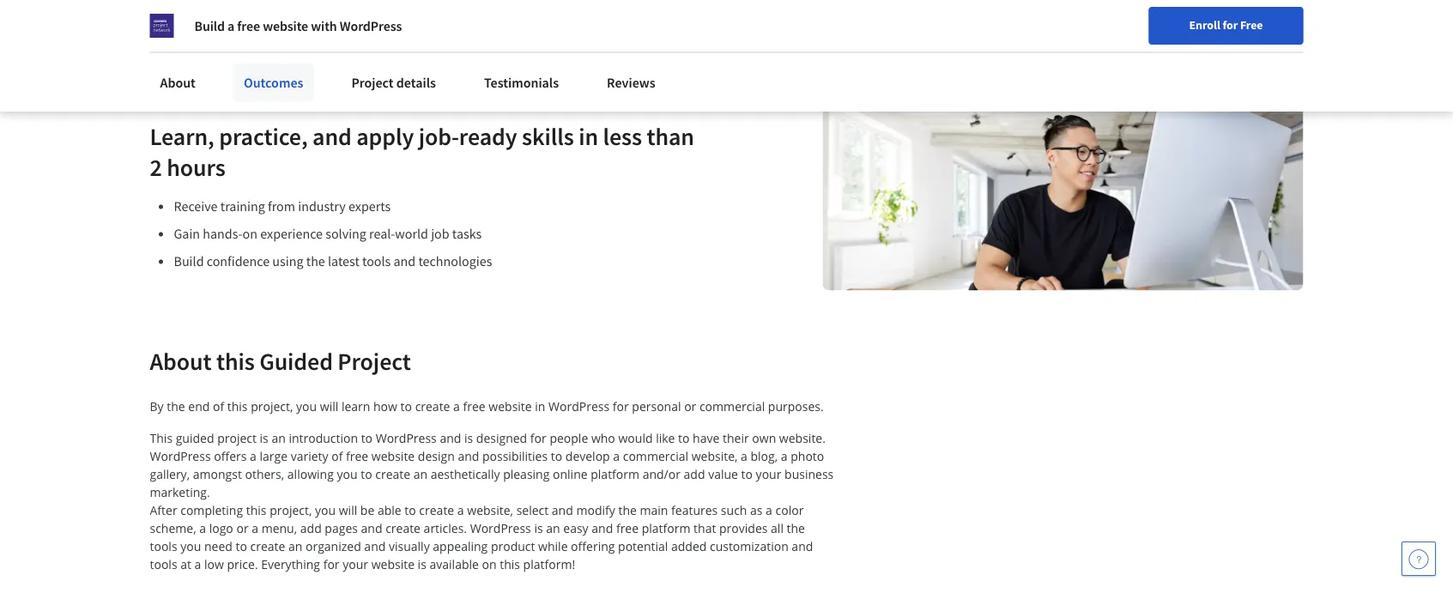Task type: locate. For each thing, give the bounding box(es) containing it.
need
[[204, 538, 233, 554]]

1 horizontal spatial or
[[685, 398, 697, 414]]

or right "logo"
[[237, 520, 249, 536]]

tools left at
[[150, 556, 177, 572]]

website, down have on the left
[[692, 448, 738, 464]]

amongst
[[193, 466, 242, 482]]

the right by
[[167, 398, 185, 414]]

to down people
[[551, 448, 563, 464]]

help center image
[[1409, 549, 1430, 569]]

free
[[1241, 17, 1264, 33]]

project, down about this guided project
[[251, 398, 293, 414]]

for left "free"
[[1223, 17, 1238, 33]]

about for about this guided project
[[150, 346, 212, 376]]

0 vertical spatial platform
[[591, 466, 640, 482]]

0 vertical spatial project,
[[251, 398, 293, 414]]

tools down scheme,
[[150, 538, 177, 554]]

1 vertical spatial platform
[[642, 520, 691, 536]]

commercial inside this guided project is an introduction to wordpress and is designed for people who would like to have their own website. wordpress offers a large variety of free website design and possibilities to develop a commercial website, a blog, a photo gallery, amongst others, allowing you to create an aesthetically pleasing online platform and/or add value to your business marketing. after completing this project, you will be able to create a website, select and modify the main features such as a color scheme, a logo or a menu, add pages and create articles. wordpress is an easy and free platform that provides all the tools you need to create an organized and visually appealing product while offering potential added customization and tools at a low price. everything for your website is available on this platform!
[[623, 448, 689, 464]]

added
[[671, 538, 707, 554]]

all
[[771, 520, 784, 536]]

their
[[723, 430, 749, 446]]

a right as
[[766, 502, 773, 518]]

0 vertical spatial website,
[[692, 448, 738, 464]]

about
[[160, 74, 196, 91], [150, 346, 212, 376]]

1 vertical spatial in
[[535, 398, 546, 414]]

testimonials
[[484, 74, 559, 91]]

free up outcomes link
[[237, 17, 260, 34]]

this down product at bottom
[[500, 556, 520, 572]]

website, left select
[[467, 502, 514, 518]]

build right coursera project network icon
[[194, 17, 225, 34]]

will up 'pages' at the left bottom
[[339, 502, 357, 518]]

about up end
[[150, 346, 212, 376]]

the right all
[[787, 520, 805, 536]]

this
[[150, 430, 173, 446]]

website left design
[[372, 448, 415, 464]]

0 vertical spatial of
[[213, 398, 224, 414]]

show notifications image
[[1222, 21, 1243, 42]]

a left "logo"
[[199, 520, 206, 536]]

add
[[684, 466, 705, 482], [300, 520, 322, 536]]

reviews
[[607, 74, 656, 91]]

0 horizontal spatial your
[[343, 556, 368, 572]]

to right "like"
[[678, 430, 690, 446]]

job-
[[419, 121, 459, 151]]

build down gain
[[174, 253, 204, 270]]

a right coursera project network icon
[[228, 17, 235, 34]]

1 vertical spatial about
[[150, 346, 212, 376]]

build for build a free website with wordpress
[[194, 17, 225, 34]]

receive training from industry experts
[[174, 198, 391, 215]]

about up learn,
[[160, 74, 196, 91]]

solving
[[326, 225, 367, 242]]

platform down main
[[642, 520, 691, 536]]

practice,
[[219, 121, 308, 151]]

0 horizontal spatial or
[[237, 520, 249, 536]]

designed
[[476, 430, 527, 446]]

variety
[[291, 448, 329, 464]]

learn,
[[150, 121, 214, 151]]

1 horizontal spatial commercial
[[700, 398, 765, 414]]

such
[[721, 502, 747, 518]]

low
[[204, 556, 224, 572]]

allowing
[[288, 466, 334, 482]]

and down modify in the bottom left of the page
[[592, 520, 613, 536]]

in
[[579, 121, 599, 151], [535, 398, 546, 414]]

select
[[517, 502, 549, 518]]

gain
[[174, 225, 200, 242]]

potential
[[618, 538, 668, 554]]

for
[[1223, 17, 1238, 33], [613, 398, 629, 414], [531, 430, 547, 446], [323, 556, 340, 572]]

like
[[656, 430, 675, 446]]

0 vertical spatial your
[[756, 466, 782, 482]]

people
[[550, 430, 588, 446]]

and left apply
[[313, 121, 352, 151]]

to
[[401, 398, 412, 414], [361, 430, 373, 446], [678, 430, 690, 446], [551, 448, 563, 464], [361, 466, 372, 482], [742, 466, 753, 482], [405, 502, 416, 518], [236, 538, 247, 554]]

for up possibilities
[[531, 430, 547, 446]]

easy
[[564, 520, 589, 536]]

0 vertical spatial on
[[243, 225, 258, 242]]

commercial up their
[[700, 398, 765, 414]]

enroll for free button
[[1149, 7, 1304, 45]]

in up possibilities
[[535, 398, 546, 414]]

or right personal
[[685, 398, 697, 414]]

0 vertical spatial build
[[194, 17, 225, 34]]

0 vertical spatial about
[[160, 74, 196, 91]]

project,
[[251, 398, 293, 414], [270, 502, 312, 518]]

by
[[150, 398, 164, 414]]

customization
[[710, 538, 789, 554]]

about link
[[150, 64, 206, 101]]

to right how
[[401, 398, 412, 414]]

this
[[216, 346, 255, 376], [227, 398, 248, 414], [246, 502, 267, 518], [500, 556, 520, 572]]

add left value
[[684, 466, 705, 482]]

1 horizontal spatial platform
[[642, 520, 691, 536]]

project up how
[[338, 346, 411, 376]]

of right end
[[213, 398, 224, 414]]

free up designed
[[463, 398, 486, 414]]

or
[[685, 398, 697, 414], [237, 520, 249, 536]]

1 horizontal spatial on
[[482, 556, 497, 572]]

modify
[[577, 502, 616, 518]]

learn
[[342, 398, 370, 414]]

the right using
[[306, 253, 325, 270]]

free down introduction
[[346, 448, 369, 464]]

0 horizontal spatial add
[[300, 520, 322, 536]]

add up organized
[[300, 520, 322, 536]]

0 vertical spatial add
[[684, 466, 705, 482]]

for inside button
[[1223, 17, 1238, 33]]

tools down "real-" on the left
[[362, 253, 391, 270]]

and down the world
[[394, 253, 416, 270]]

gallery,
[[150, 466, 190, 482]]

an down design
[[414, 466, 428, 482]]

less
[[603, 121, 642, 151]]

1 vertical spatial project,
[[270, 502, 312, 518]]

wordpress up people
[[549, 398, 610, 414]]

project left details
[[352, 74, 394, 91]]

commercial up and/or
[[623, 448, 689, 464]]

hands-
[[203, 225, 243, 242]]

build
[[194, 17, 225, 34], [174, 253, 204, 270]]

the
[[306, 253, 325, 270], [167, 398, 185, 414], [619, 502, 637, 518], [787, 520, 805, 536]]

that
[[694, 520, 716, 536]]

and up easy
[[552, 502, 573, 518]]

in inside the learn, practice, and apply job-ready skills in less than 2 hours
[[579, 121, 599, 151]]

will
[[320, 398, 339, 414], [339, 502, 357, 518]]

completing
[[181, 502, 243, 518]]

possibilities
[[483, 448, 548, 464]]

this up project
[[227, 398, 248, 414]]

outcomes link
[[233, 64, 314, 101]]

1 vertical spatial build
[[174, 253, 204, 270]]

1 vertical spatial will
[[339, 502, 357, 518]]

introduction
[[289, 430, 358, 446]]

you up at
[[181, 538, 201, 554]]

end
[[188, 398, 210, 414]]

on down training
[[243, 225, 258, 242]]

a down who
[[613, 448, 620, 464]]

a right at
[[195, 556, 201, 572]]

how
[[374, 398, 398, 414]]

create up able
[[375, 466, 411, 482]]

project, inside this guided project is an introduction to wordpress and is designed for people who would like to have their own website. wordpress offers a large variety of free website design and possibilities to develop a commercial website, a blog, a photo gallery, amongst others, allowing you to create an aesthetically pleasing online platform and/or add value to your business marketing. after completing this project, you will be able to create a website, select and modify the main features such as a color scheme, a logo or a menu, add pages and create articles. wordpress is an easy and free platform that provides all the tools you need to create an organized and visually appealing product while offering potential added customization and tools at a low price. everything for your website is available on this platform!
[[270, 502, 312, 518]]

of down introduction
[[332, 448, 343, 464]]

1 vertical spatial project
[[338, 346, 411, 376]]

your down blog,
[[756, 466, 782, 482]]

1 vertical spatial of
[[332, 448, 343, 464]]

your
[[756, 466, 782, 482], [343, 556, 368, 572]]

your down organized
[[343, 556, 368, 572]]

details
[[397, 74, 436, 91]]

project, up menu,
[[270, 502, 312, 518]]

0 horizontal spatial platform
[[591, 466, 640, 482]]

than
[[647, 121, 695, 151]]

0 horizontal spatial website,
[[467, 502, 514, 518]]

1 vertical spatial or
[[237, 520, 249, 536]]

platform down "develop"
[[591, 466, 640, 482]]

0 vertical spatial in
[[579, 121, 599, 151]]

skills
[[522, 121, 574, 151]]

None search field
[[245, 11, 657, 45]]

job
[[431, 225, 450, 242]]

1 vertical spatial commercial
[[623, 448, 689, 464]]

website
[[263, 17, 308, 34], [489, 398, 532, 414], [372, 448, 415, 464], [372, 556, 415, 572]]

provides
[[720, 520, 768, 536]]

platform!
[[523, 556, 575, 572]]

design
[[418, 448, 455, 464]]

and left 'visually'
[[364, 538, 386, 554]]

1 horizontal spatial add
[[684, 466, 705, 482]]

to down learn
[[361, 430, 373, 446]]

you up introduction
[[296, 398, 317, 414]]

0 vertical spatial commercial
[[700, 398, 765, 414]]

on down product at bottom
[[482, 556, 497, 572]]

create
[[415, 398, 450, 414], [375, 466, 411, 482], [419, 502, 454, 518], [386, 520, 421, 536], [250, 538, 285, 554]]

0 horizontal spatial on
[[243, 225, 258, 242]]

1 vertical spatial on
[[482, 556, 497, 572]]

confidence
[[207, 253, 270, 270]]

testimonials link
[[474, 64, 569, 101]]

about this guided project
[[150, 346, 411, 376]]

1 horizontal spatial your
[[756, 466, 782, 482]]

visually
[[389, 538, 430, 554]]

commercial
[[700, 398, 765, 414], [623, 448, 689, 464]]

1 horizontal spatial of
[[332, 448, 343, 464]]

0 horizontal spatial commercial
[[623, 448, 689, 464]]

while
[[538, 538, 568, 554]]

in left less
[[579, 121, 599, 151]]

wordpress
[[340, 17, 402, 34], [549, 398, 610, 414], [376, 430, 437, 446], [150, 448, 211, 464], [470, 520, 531, 536]]

by the end of this project, you will learn how to create a free website in wordpress for personal or commercial purposes.
[[150, 398, 827, 414]]

this up menu,
[[246, 502, 267, 518]]

a up design
[[453, 398, 460, 414]]

business
[[785, 466, 834, 482]]

1 horizontal spatial in
[[579, 121, 599, 151]]

will left learn
[[320, 398, 339, 414]]



Task type: describe. For each thing, give the bounding box(es) containing it.
experts
[[349, 198, 391, 215]]

0 vertical spatial will
[[320, 398, 339, 414]]

build a free website with wordpress
[[194, 17, 402, 34]]

everything
[[261, 556, 320, 572]]

purposes.
[[768, 398, 824, 414]]

hours
[[167, 152, 226, 182]]

0 horizontal spatial in
[[535, 398, 546, 414]]

with
[[311, 17, 337, 34]]

an up large
[[272, 430, 286, 446]]

enroll for free
[[1190, 17, 1264, 33]]

of inside this guided project is an introduction to wordpress and is designed for people who would like to have their own website. wordpress offers a large variety of free website design and possibilities to develop a commercial website, a blog, a photo gallery, amongst others, allowing you to create an aesthetically pleasing online platform and/or add value to your business marketing. after completing this project, you will be able to create a website, select and modify the main features such as a color scheme, a logo or a menu, add pages and create articles. wordpress is an easy and free platform that provides all the tools you need to create an organized and visually appealing product while offering potential added customization and tools at a low price. everything for your website is available on this platform!
[[332, 448, 343, 464]]

a left menu,
[[252, 520, 258, 536]]

1 vertical spatial add
[[300, 520, 322, 536]]

or inside this guided project is an introduction to wordpress and is designed for people who would like to have their own website. wordpress offers a large variety of free website design and possibilities to develop a commercial website, a blog, a photo gallery, amongst others, allowing you to create an aesthetically pleasing online platform and/or add value to your business marketing. after completing this project, you will be able to create a website, select and modify the main features such as a color scheme, a logo or a menu, add pages and create articles. wordpress is an easy and free platform that provides all the tools you need to create an organized and visually appealing product while offering potential added customization and tools at a low price. everything for your website is available on this platform!
[[237, 520, 249, 536]]

articles.
[[424, 520, 467, 536]]

organized
[[306, 538, 361, 554]]

value
[[709, 466, 738, 482]]

tasks
[[452, 225, 482, 242]]

1 vertical spatial your
[[343, 556, 368, 572]]

project details
[[352, 74, 436, 91]]

and/or
[[643, 466, 681, 482]]

to right value
[[742, 466, 753, 482]]

have
[[693, 430, 720, 446]]

for down organized
[[323, 556, 340, 572]]

offering
[[571, 538, 615, 554]]

create up 'visually'
[[386, 520, 421, 536]]

learn, practice, and apply job-ready skills in less than 2 hours
[[150, 121, 695, 182]]

gain hands-on experience solving real-world job tasks
[[174, 225, 482, 242]]

reviews link
[[597, 64, 666, 101]]

website left with
[[263, 17, 308, 34]]

pleasing
[[503, 466, 550, 482]]

0 vertical spatial project
[[352, 74, 394, 91]]

an up while at left bottom
[[546, 520, 560, 536]]

others,
[[245, 466, 284, 482]]

build for build confidence using the latest tools and technologies
[[174, 253, 204, 270]]

and down be on the left bottom of page
[[361, 520, 383, 536]]

for up would
[[613, 398, 629, 414]]

1 vertical spatial tools
[[150, 538, 177, 554]]

world
[[395, 225, 428, 242]]

website.
[[780, 430, 826, 446]]

to up be on the left bottom of page
[[361, 466, 372, 482]]

appealing
[[433, 538, 488, 554]]

create right how
[[415, 398, 450, 414]]

english button
[[1093, 0, 1197, 56]]

the left main
[[619, 502, 637, 518]]

color
[[776, 502, 804, 518]]

this left guided
[[216, 346, 255, 376]]

on inside this guided project is an introduction to wordpress and is designed for people who would like to have their own website. wordpress offers a large variety of free website design and possibilities to develop a commercial website, a blog, a photo gallery, amongst others, allowing you to create an aesthetically pleasing online platform and/or add value to your business marketing. after completing this project, you will be able to create a website, select and modify the main features such as a color scheme, a logo or a menu, add pages and create articles. wordpress is an easy and free platform that provides all the tools you need to create an organized and visually appealing product while offering potential added customization and tools at a low price. everything for your website is available on this platform!
[[482, 556, 497, 572]]

project details link
[[341, 64, 446, 101]]

photo
[[791, 448, 825, 464]]

this guided project is an introduction to wordpress and is designed for people who would like to have their own website. wordpress offers a large variety of free website design and possibilities to develop a commercial website, a blog, a photo gallery, amongst others, allowing you to create an aesthetically pleasing online platform and/or add value to your business marketing. after completing this project, you will be able to create a website, select and modify the main features such as a color scheme, a logo or a menu, add pages and create articles. wordpress is an easy and free platform that provides all the tools you need to create an organized and visually appealing product while offering potential added customization and tools at a low price. everything for your website is available on this platform!
[[150, 430, 837, 572]]

logo
[[209, 520, 233, 536]]

project
[[217, 430, 257, 446]]

is down select
[[534, 520, 543, 536]]

using
[[273, 253, 304, 270]]

industry
[[298, 198, 346, 215]]

a right blog,
[[781, 448, 788, 464]]

develop
[[566, 448, 610, 464]]

is down 'visually'
[[418, 556, 427, 572]]

wordpress right with
[[340, 17, 402, 34]]

experience
[[260, 225, 323, 242]]

you right allowing
[[337, 466, 358, 482]]

able
[[378, 502, 402, 518]]

available
[[430, 556, 479, 572]]

create up articles.
[[419, 502, 454, 518]]

an up everything
[[288, 538, 303, 554]]

main
[[640, 502, 668, 518]]

receive
[[174, 198, 218, 215]]

blog,
[[751, 448, 778, 464]]

a left large
[[250, 448, 257, 464]]

to up price.
[[236, 538, 247, 554]]

will inside this guided project is an introduction to wordpress and is designed for people who would like to have their own website. wordpress offers a large variety of free website design and possibilities to develop a commercial website, a blog, a photo gallery, amongst others, allowing you to create an aesthetically pleasing online platform and/or add value to your business marketing. after completing this project, you will be able to create a website, select and modify the main features such as a color scheme, a logo or a menu, add pages and create articles. wordpress is an easy and free platform that provides all the tools you need to create an organized and visually appealing product while offering potential added customization and tools at a low price. everything for your website is available on this platform!
[[339, 502, 357, 518]]

wordpress up design
[[376, 430, 437, 446]]

0 horizontal spatial of
[[213, 398, 224, 414]]

coursera project network image
[[150, 14, 174, 38]]

and inside the learn, practice, and apply job-ready skills in less than 2 hours
[[313, 121, 352, 151]]

and up aesthetically
[[458, 448, 479, 464]]

1 horizontal spatial website,
[[692, 448, 738, 464]]

from
[[268, 198, 295, 215]]

offers
[[214, 448, 247, 464]]

would
[[619, 430, 653, 446]]

1 vertical spatial website,
[[467, 502, 514, 518]]

marketing.
[[150, 484, 210, 500]]

personal
[[632, 398, 681, 414]]

at
[[181, 556, 191, 572]]

price.
[[227, 556, 258, 572]]

free up potential
[[616, 520, 639, 536]]

to right able
[[405, 502, 416, 518]]

after
[[150, 502, 177, 518]]

0 vertical spatial or
[[685, 398, 697, 414]]

and down color
[[792, 538, 813, 554]]

a down their
[[741, 448, 748, 464]]

a up articles.
[[458, 502, 464, 518]]

features
[[672, 502, 718, 518]]

outcomes
[[244, 74, 303, 91]]

apply
[[357, 121, 414, 151]]

large
[[260, 448, 288, 464]]

create down menu,
[[250, 538, 285, 554]]

as
[[751, 502, 763, 518]]

website down 'visually'
[[372, 556, 415, 572]]

online
[[553, 466, 588, 482]]

ready
[[459, 121, 517, 151]]

wordpress up "gallery,"
[[150, 448, 211, 464]]

own
[[752, 430, 776, 446]]

enroll
[[1190, 17, 1221, 33]]

who
[[592, 430, 616, 446]]

about for about
[[160, 74, 196, 91]]

menu,
[[262, 520, 297, 536]]

you up 'pages' at the left bottom
[[315, 502, 336, 518]]

latest
[[328, 253, 360, 270]]

be
[[361, 502, 375, 518]]

is left designed
[[465, 430, 473, 446]]

is up large
[[260, 430, 269, 446]]

aesthetically
[[431, 466, 500, 482]]

real-
[[369, 225, 395, 242]]

wordpress up product at bottom
[[470, 520, 531, 536]]

training
[[220, 198, 265, 215]]

product
[[491, 538, 535, 554]]

0 vertical spatial tools
[[362, 253, 391, 270]]

website up designed
[[489, 398, 532, 414]]

2 vertical spatial tools
[[150, 556, 177, 572]]

and up design
[[440, 430, 461, 446]]

pages
[[325, 520, 358, 536]]



Task type: vqa. For each thing, say whether or not it's contained in the screenshot.
[ 3 ]
no



